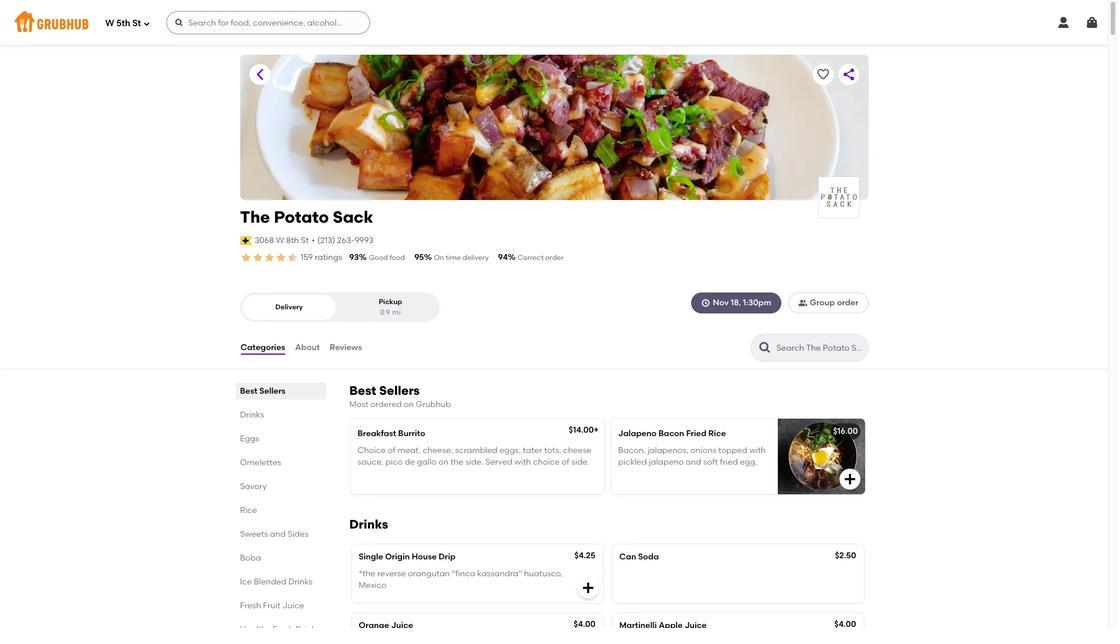 Task type: vqa. For each thing, say whether or not it's contained in the screenshot.
Breakfast Burrito
yes



Task type: locate. For each thing, give the bounding box(es) containing it.
order right group
[[837, 298, 859, 308]]

w left 8th
[[276, 235, 284, 245]]

with
[[750, 446, 766, 455], [515, 457, 531, 467]]

mi
[[392, 308, 401, 316]]

share icon image
[[842, 68, 856, 81]]

order inside group order button
[[837, 298, 859, 308]]

0 horizontal spatial best
[[240, 386, 257, 396]]

st left •
[[301, 235, 309, 245]]

drinks up eggs
[[240, 410, 264, 420]]

on right "ordered"
[[404, 400, 414, 410]]

scrambled
[[455, 446, 498, 455]]

fresh fruit juice
[[240, 601, 304, 611]]

jalapeno
[[649, 457, 684, 467]]

ice blended drinks tab
[[240, 576, 322, 588]]

ice
[[240, 577, 252, 587]]

+
[[594, 426, 599, 435]]

1 horizontal spatial side.
[[572, 457, 590, 467]]

pickled
[[618, 457, 647, 467]]

best up drinks tab
[[240, 386, 257, 396]]

best for best sellers most ordered on grubhub
[[349, 384, 376, 398]]

0 vertical spatial and
[[686, 457, 702, 467]]

of down cheese
[[562, 457, 570, 467]]

rice down 'savory'
[[240, 506, 257, 516]]

blended
[[254, 577, 287, 587]]

1 vertical spatial svg image
[[581, 581, 595, 595]]

1 horizontal spatial rice
[[709, 429, 726, 439]]

drinks up 'single'
[[349, 518, 388, 532]]

and left sides
[[270, 530, 286, 539]]

categories button
[[240, 327, 286, 369]]

1 vertical spatial drinks
[[349, 518, 388, 532]]

option group
[[240, 293, 440, 322]]

w left 5th
[[105, 18, 114, 28]]

st
[[132, 18, 141, 28], [301, 235, 309, 245]]

1 vertical spatial w
[[276, 235, 284, 245]]

sweets
[[240, 530, 268, 539]]

savory
[[240, 482, 267, 492]]

svg image
[[1057, 16, 1071, 30], [1085, 16, 1099, 30], [143, 20, 150, 27], [701, 299, 711, 308], [843, 473, 857, 487]]

rice
[[709, 429, 726, 439], [240, 506, 257, 516]]

$14.00 +
[[569, 426, 599, 435]]

order for correct order
[[545, 254, 564, 262]]

tater
[[523, 446, 542, 455]]

choice of meat, cheese, scrambled eggs, tater tots, cheese sauce, pico de gallo on the side. served with choice of side.
[[358, 446, 592, 467]]

0 vertical spatial svg image
[[175, 18, 184, 27]]

1 vertical spatial of
[[562, 457, 570, 467]]

0 horizontal spatial and
[[270, 530, 286, 539]]

1 horizontal spatial of
[[562, 457, 570, 467]]

and
[[686, 457, 702, 467], [270, 530, 286, 539]]

1 horizontal spatial and
[[686, 457, 702, 467]]

0 vertical spatial drinks
[[240, 410, 264, 420]]

caret left icon image
[[253, 68, 267, 81]]

cheese,
[[423, 446, 453, 455]]

and inside tab
[[270, 530, 286, 539]]

Search The Potato Sack search field
[[775, 343, 864, 354]]

main navigation navigation
[[0, 0, 1109, 45]]

egg.
[[740, 457, 758, 467]]

0 vertical spatial with
[[750, 446, 766, 455]]

st inside main navigation navigation
[[132, 18, 141, 28]]

pickup
[[379, 298, 402, 306]]

sellers inside best sellers most ordered on grubhub
[[379, 384, 420, 398]]

delivery
[[275, 303, 303, 311]]

boba tab
[[240, 552, 322, 565]]

nov 18, 1:30pm
[[713, 298, 772, 308]]

sellers
[[379, 384, 420, 398], [259, 386, 286, 396]]

Search for food, convenience, alcohol... search field
[[167, 11, 370, 34]]

2 horizontal spatial drinks
[[349, 518, 388, 532]]

1 horizontal spatial with
[[750, 446, 766, 455]]

1 vertical spatial st
[[301, 235, 309, 245]]

1 horizontal spatial best
[[349, 384, 376, 398]]

sellers inside tab
[[259, 386, 286, 396]]

3068 w 8th st
[[255, 235, 309, 245]]

$2.50
[[835, 551, 856, 561]]

9993
[[355, 235, 374, 245]]

fried
[[686, 429, 707, 439]]

side. down scrambled
[[465, 457, 484, 467]]

soft
[[703, 457, 718, 467]]

reverse
[[377, 569, 406, 579]]

soda
[[638, 552, 659, 562]]

order for group order
[[837, 298, 859, 308]]

origin
[[385, 552, 410, 562]]

2 vertical spatial drinks
[[289, 577, 313, 587]]

1 horizontal spatial w
[[276, 235, 284, 245]]

w
[[105, 18, 114, 28], [276, 235, 284, 245]]

drinks up juice
[[289, 577, 313, 587]]

sweets and sides tab
[[240, 528, 322, 541]]

0 vertical spatial of
[[388, 446, 396, 455]]

order right the correct
[[545, 254, 564, 262]]

on
[[404, 400, 414, 410], [439, 457, 449, 467]]

bacon, jalapenos, onions topped with pickled jalapeno and soft fried egg.
[[618, 446, 766, 467]]

with up egg.
[[750, 446, 766, 455]]

most
[[349, 400, 368, 410]]

1 vertical spatial with
[[515, 457, 531, 467]]

breakfast burrito
[[358, 429, 425, 439]]

0 horizontal spatial w
[[105, 18, 114, 28]]

0 horizontal spatial order
[[545, 254, 564, 262]]

time
[[446, 254, 461, 262]]

of
[[388, 446, 396, 455], [562, 457, 570, 467]]

1 horizontal spatial on
[[439, 457, 449, 467]]

st right 5th
[[132, 18, 141, 28]]

0 horizontal spatial svg image
[[175, 18, 184, 27]]

(213) 263-9993 button
[[317, 235, 374, 247]]

de
[[405, 457, 415, 467]]

of up pico
[[388, 446, 396, 455]]

1 horizontal spatial st
[[301, 235, 309, 245]]

svg image right 5th
[[175, 18, 184, 27]]

1 horizontal spatial order
[[837, 298, 859, 308]]

*the reverse orangutan  "finca kassandra"   huatusco, mexico
[[359, 569, 563, 591]]

side.
[[465, 457, 484, 467], [572, 457, 590, 467]]

best inside best sellers most ordered on grubhub
[[349, 384, 376, 398]]

side. down cheese
[[572, 457, 590, 467]]

the potato sack logo image
[[818, 177, 859, 218]]

with down the tater
[[515, 457, 531, 467]]

sack
[[333, 207, 373, 227]]

jalapeno
[[618, 429, 657, 439]]

sellers up drinks tab
[[259, 386, 286, 396]]

tab
[[240, 624, 322, 628]]

fried
[[720, 457, 738, 467]]

kassandra"
[[477, 569, 522, 579]]

0 vertical spatial on
[[404, 400, 414, 410]]

sellers up "ordered"
[[379, 384, 420, 398]]

and down onions
[[686, 457, 702, 467]]

8th
[[286, 235, 299, 245]]

1 vertical spatial order
[[837, 298, 859, 308]]

0 horizontal spatial st
[[132, 18, 141, 28]]

0 vertical spatial st
[[132, 18, 141, 28]]

0 horizontal spatial rice
[[240, 506, 257, 516]]

about button
[[295, 327, 320, 369]]

0 vertical spatial order
[[545, 254, 564, 262]]

group order button
[[788, 293, 869, 314]]

and inside bacon, jalapenos, onions topped with pickled jalapeno and soft fried egg.
[[686, 457, 702, 467]]

95
[[414, 253, 424, 262]]

0 vertical spatial rice
[[709, 429, 726, 439]]

1 vertical spatial and
[[270, 530, 286, 539]]

1 horizontal spatial sellers
[[379, 384, 420, 398]]

svg image down $4.25
[[581, 581, 595, 595]]

1 horizontal spatial drinks
[[289, 577, 313, 587]]

0 horizontal spatial with
[[515, 457, 531, 467]]

1 vertical spatial on
[[439, 457, 449, 467]]

$14.00
[[569, 426, 594, 435]]

tots,
[[544, 446, 561, 455]]

categories
[[241, 343, 285, 353]]

drinks
[[240, 410, 264, 420], [349, 518, 388, 532], [289, 577, 313, 587]]

0 vertical spatial w
[[105, 18, 114, 28]]

drip
[[439, 552, 456, 562]]

*the
[[359, 569, 375, 579]]

the potato sack
[[240, 207, 373, 227]]

star icon image
[[240, 252, 252, 264], [252, 252, 263, 264], [263, 252, 275, 264], [275, 252, 287, 264], [287, 252, 298, 264], [287, 252, 298, 264]]

rice right fried
[[709, 429, 726, 439]]

on down cheese,
[[439, 457, 449, 467]]

0 horizontal spatial sellers
[[259, 386, 286, 396]]

1 vertical spatial rice
[[240, 506, 257, 516]]

0 horizontal spatial of
[[388, 446, 396, 455]]

0 horizontal spatial on
[[404, 400, 414, 410]]

best
[[349, 384, 376, 398], [240, 386, 257, 396]]

0 horizontal spatial side.
[[465, 457, 484, 467]]

best up most
[[349, 384, 376, 398]]

sauce,
[[358, 457, 384, 467]]

best inside tab
[[240, 386, 257, 396]]

svg image
[[175, 18, 184, 27], [581, 581, 595, 595]]



Task type: describe. For each thing, give the bounding box(es) containing it.
meat,
[[398, 446, 421, 455]]

eggs
[[240, 434, 259, 444]]

w inside button
[[276, 235, 284, 245]]

w 5th st
[[105, 18, 141, 28]]

159 ratings
[[301, 253, 342, 262]]

with inside bacon, jalapenos, onions topped with pickled jalapeno and soft fried egg.
[[750, 446, 766, 455]]

svg image inside nov 18, 1:30pm button
[[701, 299, 711, 308]]

94
[[498, 253, 508, 262]]

omelettes
[[240, 458, 281, 468]]

drinks tab
[[240, 409, 322, 421]]

served
[[485, 457, 513, 467]]

people icon image
[[798, 299, 808, 308]]

3068 w 8th st button
[[254, 234, 309, 247]]

263-
[[337, 235, 355, 245]]

0.9
[[380, 308, 390, 316]]

huatusco,
[[524, 569, 563, 579]]

18,
[[731, 298, 741, 308]]

onions
[[691, 446, 717, 455]]

option group containing pickup
[[240, 293, 440, 322]]

(213)
[[317, 235, 335, 245]]

choice
[[358, 446, 386, 455]]

boba
[[240, 553, 261, 563]]

potato
[[274, 207, 329, 227]]

breakfast
[[358, 429, 396, 439]]

correct
[[518, 254, 544, 262]]

on inside best sellers most ordered on grubhub
[[404, 400, 414, 410]]

$16.00
[[833, 427, 858, 437]]

bacon
[[659, 429, 684, 439]]

fresh
[[240, 601, 261, 611]]

sellers for best sellers most ordered on grubhub
[[379, 384, 420, 398]]

5th
[[116, 18, 130, 28]]

nov 18, 1:30pm button
[[691, 293, 781, 314]]

159
[[301, 253, 313, 262]]

1:30pm
[[743, 298, 772, 308]]

the
[[240, 207, 270, 227]]

0 horizontal spatial drinks
[[240, 410, 264, 420]]

ice blended drinks
[[240, 577, 313, 587]]

best sellers most ordered on grubhub
[[349, 384, 451, 410]]

ratings
[[315, 253, 342, 262]]

best sellers
[[240, 386, 286, 396]]

1 horizontal spatial svg image
[[581, 581, 595, 595]]

93
[[349, 253, 359, 262]]

search icon image
[[758, 341, 772, 355]]

2 side. from the left
[[572, 457, 590, 467]]

svg image inside main navigation navigation
[[175, 18, 184, 27]]

orangutan
[[408, 569, 450, 579]]

omelettes tab
[[240, 457, 322, 469]]

save this restaurant button
[[813, 64, 834, 85]]

best for best sellers
[[240, 386, 257, 396]]

• (213) 263-9993
[[312, 235, 374, 245]]

correct order
[[518, 254, 564, 262]]

$4.25
[[575, 551, 596, 561]]

pickup 0.9 mi
[[379, 298, 402, 316]]

savory tab
[[240, 481, 322, 493]]

the
[[451, 457, 463, 467]]

eggs tab
[[240, 433, 322, 445]]

topped
[[718, 446, 748, 455]]

single origin house drip
[[359, 552, 456, 562]]

eggs,
[[500, 446, 521, 455]]

delivery
[[463, 254, 489, 262]]

choice
[[533, 457, 560, 467]]

juice
[[283, 601, 304, 611]]

jalapeno bacon fried rice
[[618, 429, 726, 439]]

pico
[[386, 457, 403, 467]]

can soda
[[619, 552, 659, 562]]

rice tab
[[240, 505, 322, 517]]

can
[[619, 552, 636, 562]]

about
[[295, 343, 320, 353]]

good
[[369, 254, 388, 262]]

ordered
[[370, 400, 402, 410]]

1 side. from the left
[[465, 457, 484, 467]]

group
[[810, 298, 835, 308]]

gallo
[[417, 457, 437, 467]]

house
[[412, 552, 437, 562]]

save this restaurant image
[[816, 68, 830, 81]]

on time delivery
[[434, 254, 489, 262]]

best sellers tab
[[240, 385, 322, 397]]

on inside choice of meat, cheese, scrambled eggs, tater tots, cheese sauce, pico de gallo on the side. served with choice of side.
[[439, 457, 449, 467]]

3068
[[255, 235, 274, 245]]

food
[[390, 254, 405, 262]]

bacon,
[[618, 446, 646, 455]]

sellers for best sellers
[[259, 386, 286, 396]]

subscription pass image
[[240, 236, 252, 245]]

cheese
[[563, 446, 592, 455]]

sides
[[288, 530, 309, 539]]

reviews
[[330, 343, 362, 353]]

nov
[[713, 298, 729, 308]]

mexico
[[359, 581, 387, 591]]

reviews button
[[329, 327, 363, 369]]

jalapeno bacon fried rice image
[[778, 419, 865, 495]]

single
[[359, 552, 383, 562]]

rice inside tab
[[240, 506, 257, 516]]

fresh fruit juice tab
[[240, 600, 322, 612]]

with inside choice of meat, cheese, scrambled eggs, tater tots, cheese sauce, pico de gallo on the side. served with choice of side.
[[515, 457, 531, 467]]

sweets and sides
[[240, 530, 309, 539]]

w inside main navigation navigation
[[105, 18, 114, 28]]

good food
[[369, 254, 405, 262]]

"finca
[[452, 569, 475, 579]]

fruit
[[263, 601, 281, 611]]

grubhub
[[416, 400, 451, 410]]

st inside 3068 w 8th st button
[[301, 235, 309, 245]]



